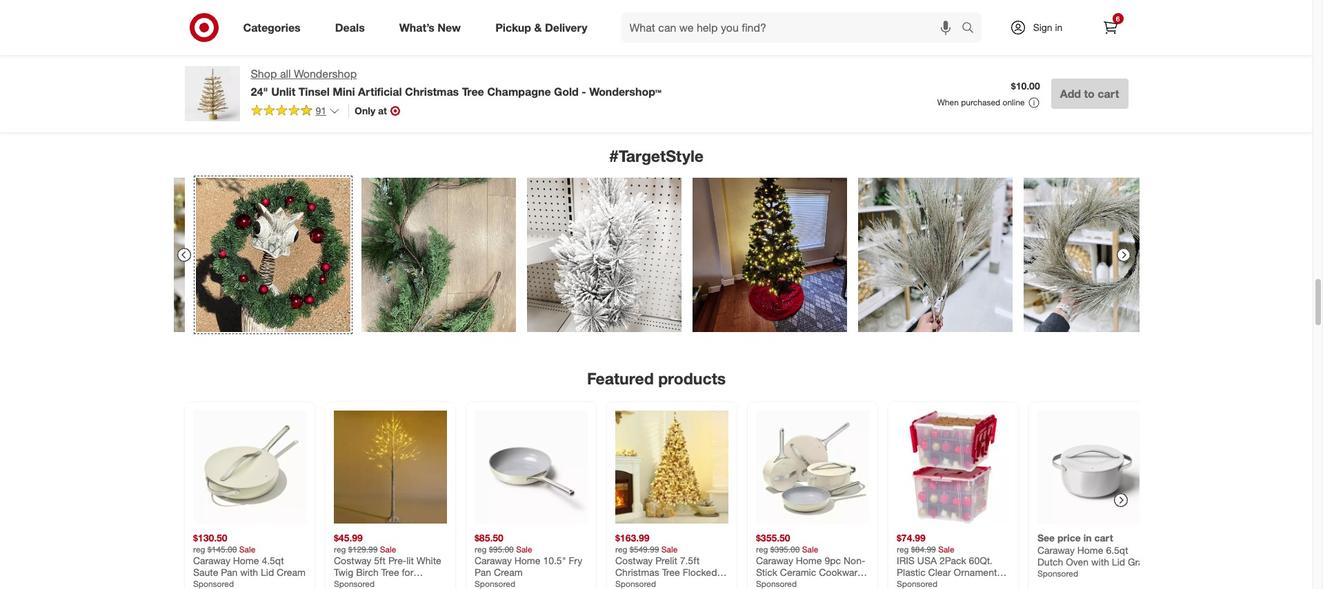 Task type: vqa. For each thing, say whether or not it's contained in the screenshot.
"expert" related to Ultra
no



Task type: locate. For each thing, give the bounding box(es) containing it.
0 vertical spatial cart
[[1098, 87, 1119, 101]]

with for 4.5qt
[[240, 567, 258, 578]]

costway
[[334, 555, 371, 566], [615, 555, 652, 566]]

sale
[[239, 544, 255, 555], [380, 544, 396, 555], [516, 544, 532, 555], [661, 544, 677, 555], [802, 544, 818, 555], [938, 544, 954, 555]]

0 horizontal spatial christmas
[[334, 579, 378, 590]]

caraway inside see price in cart caraway home 6.5qt dutch oven with lid gray sponsored
[[1037, 544, 1074, 556]]

caraway inside $355.50 reg $395.00 sale caraway home 9pc non- stick ceramic cookware set cream
[[756, 555, 793, 566]]

pan for with
[[221, 567, 237, 578]]

reg inside $74.99 reg $84.99 sale
[[896, 544, 908, 555]]

sale inside $45.99 reg $129.99 sale costway 5ft pre-lit white twig birch tree for christmas holiday w/
[[380, 544, 396, 555]]

reg inside $45.99 reg $129.99 sale costway 5ft pre-lit white twig birch tree for christmas holiday w/
[[334, 544, 346, 555]]

flocked
[[682, 567, 717, 578]]

0 vertical spatial in
[[1055, 21, 1063, 33]]

tree
[[462, 85, 484, 99], [381, 567, 399, 578], [662, 567, 680, 578], [674, 579, 692, 590]]

when
[[937, 97, 959, 108]]

white
[[416, 555, 441, 566]]

sale for 7.5ft
[[661, 544, 677, 555]]

cream inside '$85.50 reg $95.00 sale caraway home 10.5" fry pan cream sponsored'
[[494, 567, 522, 578]]

reg down $163.99
[[615, 544, 627, 555]]

caraway for $95.00
[[474, 555, 511, 566]]

home up ceramic
[[796, 555, 822, 566]]

6 link
[[1095, 12, 1125, 43]]

all
[[280, 67, 291, 81]]

what's new
[[399, 20, 461, 34]]

1 reg from the left
[[193, 544, 205, 555]]

caraway up dutch
[[1037, 544, 1074, 556]]

pan right the saute
[[221, 567, 237, 578]]

featured products
[[587, 369, 726, 388]]

to
[[1084, 87, 1095, 101]]

home inside $355.50 reg $395.00 sale caraway home 9pc non- stick ceramic cookware set cream
[[796, 555, 822, 566]]

sale inside $163.99 reg $549.99 sale costway prelit 7.5ft christmas tree flocked xmas snowy tree 4
[[661, 544, 677, 555]]

sale inside $355.50 reg $395.00 sale caraway home 9pc non- stick ceramic cookware set cream
[[802, 544, 818, 555]]

home
[[1077, 544, 1103, 556], [233, 555, 259, 566], [514, 555, 540, 566], [796, 555, 822, 566]]

pickup
[[495, 20, 531, 34]]

twig
[[334, 567, 353, 578]]

caraway up the stick on the right of the page
[[756, 555, 793, 566]]

cream down ceramic
[[773, 579, 802, 590]]

&
[[534, 20, 542, 34]]

5 sale from the left
[[802, 544, 818, 555]]

2 pan from the left
[[474, 567, 491, 578]]

home inside '$85.50 reg $95.00 sale caraway home 10.5" fry pan cream sponsored'
[[514, 555, 540, 566]]

christmas down "birch"
[[334, 579, 378, 590]]

in right price
[[1083, 532, 1091, 544]]

$10.00
[[1011, 80, 1040, 92]]

cart
[[1098, 87, 1119, 101], [1094, 532, 1113, 544]]

caraway for in
[[1037, 544, 1074, 556]]

costway down $163.99
[[615, 555, 652, 566]]

birch
[[356, 567, 378, 578]]

lid for 4.5qt
[[260, 567, 274, 578]]

$84.99
[[911, 544, 936, 555]]

sale inside $130.50 reg $145.00 sale caraway home 4.5qt saute pan with lid cream sponsored
[[239, 544, 255, 555]]

home up oven
[[1077, 544, 1103, 556]]

7.5ft
[[680, 555, 699, 566]]

sale right $395.00
[[802, 544, 818, 555]]

user image by @fenskefinds image
[[527, 178, 681, 332]]

only
[[355, 105, 375, 116]]

home inside $130.50 reg $145.00 sale caraway home 4.5qt saute pan with lid cream sponsored
[[233, 555, 259, 566]]

christmas
[[405, 85, 459, 99], [615, 567, 659, 578], [334, 579, 378, 590]]

tree left champagne
[[462, 85, 484, 99]]

1 horizontal spatial christmas
[[405, 85, 459, 99]]

pan
[[221, 567, 237, 578], [474, 567, 491, 578]]

2 horizontal spatial christmas
[[615, 567, 659, 578]]

lit
[[406, 555, 413, 566]]

0 horizontal spatial with
[[240, 567, 258, 578]]

pan inside '$85.50 reg $95.00 sale caraway home 10.5" fry pan cream sponsored'
[[474, 567, 491, 578]]

1 horizontal spatial lid
[[1112, 556, 1125, 568]]

-
[[582, 85, 586, 99]]

1 horizontal spatial user image by @targetscallingme image
[[858, 178, 1012, 332]]

cart up 6.5qt
[[1094, 532, 1113, 544]]

champagne
[[487, 85, 551, 99]]

sale right "$145.00"
[[239, 544, 255, 555]]

0 horizontal spatial pan
[[221, 567, 237, 578]]

0 horizontal spatial costway
[[334, 555, 371, 566]]

sale for 4.5qt
[[239, 544, 255, 555]]

6 reg from the left
[[896, 544, 908, 555]]

in right sign at top
[[1055, 21, 1063, 33]]

pickup & delivery
[[495, 20, 587, 34]]

$95.00
[[489, 544, 513, 555]]

3 sale from the left
[[516, 544, 532, 555]]

pan inside $130.50 reg $145.00 sale caraway home 4.5qt saute pan with lid cream sponsored
[[221, 567, 237, 578]]

lid down 4.5qt
[[260, 567, 274, 578]]

when purchased online
[[937, 97, 1025, 108]]

1 vertical spatial christmas
[[615, 567, 659, 578]]

1 horizontal spatial pan
[[474, 567, 491, 578]]

sale left 7.5ft
[[661, 544, 677, 555]]

cream down 4.5qt
[[276, 567, 305, 578]]

3 user image by @targetscallingme image from the left
[[1023, 178, 1178, 332]]

2 reg from the left
[[334, 544, 346, 555]]

home inside see price in cart caraway home 6.5qt dutch oven with lid gray sponsored
[[1077, 544, 1103, 556]]

$74.99
[[896, 532, 925, 544]]

costway inside $163.99 reg $549.99 sale costway prelit 7.5ft christmas tree flocked xmas snowy tree 4
[[615, 555, 652, 566]]

0 horizontal spatial in
[[1055, 21, 1063, 33]]

2 horizontal spatial cream
[[773, 579, 802, 590]]

caraway home 6.5qt dutch oven with lid gray image
[[1037, 411, 1150, 524]]

cookware
[[819, 567, 862, 578]]

0 horizontal spatial user image by @targetscallingme image
[[30, 178, 185, 332]]

cream
[[276, 567, 305, 578], [494, 567, 522, 578], [773, 579, 802, 590]]

4 sale from the left
[[661, 544, 677, 555]]

1 horizontal spatial with
[[1091, 556, 1109, 568]]

6 sale from the left
[[938, 544, 954, 555]]

0 vertical spatial christmas
[[405, 85, 459, 99]]

lid inside $130.50 reg $145.00 sale caraway home 4.5qt saute pan with lid cream sponsored
[[260, 567, 274, 578]]

new
[[438, 20, 461, 34]]

$163.99 reg $549.99 sale costway prelit 7.5ft christmas tree flocked xmas snowy tree 4
[[615, 532, 717, 590]]

4.5qt
[[261, 555, 284, 566]]

tree up holiday
[[381, 567, 399, 578]]

sale inside $74.99 reg $84.99 sale
[[938, 544, 954, 555]]

reg down $74.99
[[896, 544, 908, 555]]

show more
[[635, 83, 677, 93]]

0 horizontal spatial lid
[[260, 567, 274, 578]]

sale for 10.5"
[[516, 544, 532, 555]]

9pc
[[824, 555, 841, 566]]

pre-
[[388, 555, 406, 566]]

reg down $85.50
[[474, 544, 486, 555]]

1 horizontal spatial costway
[[615, 555, 652, 566]]

non-
[[843, 555, 865, 566]]

1 vertical spatial in
[[1083, 532, 1091, 544]]

sponsored
[[1037, 568, 1078, 579], [193, 579, 234, 589], [334, 579, 374, 589], [474, 579, 515, 589], [615, 579, 656, 589], [756, 579, 797, 589], [896, 579, 937, 589]]

sale right $84.99
[[938, 544, 954, 555]]

1 horizontal spatial cream
[[494, 567, 522, 578]]

user image by @targetscallingme image
[[30, 178, 185, 332], [858, 178, 1012, 332], [1023, 178, 1178, 332]]

christmas right artificial
[[405, 85, 459, 99]]

sale inside '$85.50 reg $95.00 sale caraway home 10.5" fry pan cream sponsored'
[[516, 544, 532, 555]]

sponsored down the saute
[[193, 579, 234, 589]]

online
[[1003, 97, 1025, 108]]

sign in
[[1033, 21, 1063, 33]]

reg inside $130.50 reg $145.00 sale caraway home 4.5qt saute pan with lid cream sponsored
[[193, 544, 205, 555]]

lid inside see price in cart caraway home 6.5qt dutch oven with lid gray sponsored
[[1112, 556, 1125, 568]]

$45.99
[[334, 532, 362, 544]]

0 horizontal spatial cream
[[276, 567, 305, 578]]

add to cart button
[[1051, 79, 1128, 109]]

2 costway from the left
[[615, 555, 652, 566]]

cream down $95.00
[[494, 567, 522, 578]]

costway inside $45.99 reg $129.99 sale costway 5ft pre-lit white twig birch tree for christmas holiday w/
[[334, 555, 371, 566]]

pan down $95.00
[[474, 567, 491, 578]]

sponsored down twig at the bottom left of page
[[334, 579, 374, 589]]

caraway up the saute
[[193, 555, 230, 566]]

reg down the $355.50
[[756, 544, 768, 555]]

sponsored down $95.00
[[474, 579, 515, 589]]

with right the saute
[[240, 567, 258, 578]]

home left 10.5"
[[514, 555, 540, 566]]

1 user image by @targetscallingme image from the left
[[30, 178, 185, 332]]

4 reg from the left
[[615, 544, 627, 555]]

1 horizontal spatial in
[[1083, 532, 1091, 544]]

pickup & delivery link
[[484, 12, 605, 43]]

tree inside $45.99 reg $129.99 sale costway 5ft pre-lit white twig birch tree for christmas holiday w/
[[381, 567, 399, 578]]

caraway inside $130.50 reg $145.00 sale caraway home 4.5qt saute pan with lid cream sponsored
[[193, 555, 230, 566]]

sponsored inside $130.50 reg $145.00 sale caraway home 4.5qt saute pan with lid cream sponsored
[[193, 579, 234, 589]]

2 horizontal spatial user image by @targetscallingme image
[[1023, 178, 1178, 332]]

$129.99
[[348, 544, 377, 555]]

reg for caraway home 10.5" fry pan cream
[[474, 544, 486, 555]]

2 sale from the left
[[380, 544, 396, 555]]

$130.50 reg $145.00 sale caraway home 4.5qt saute pan with lid cream sponsored
[[193, 532, 305, 589]]

caraway home 10.5" fry pan cream image
[[474, 411, 587, 524]]

costway up twig at the bottom left of page
[[334, 555, 371, 566]]

reg inside $355.50 reg $395.00 sale caraway home 9pc non- stick ceramic cookware set cream
[[756, 544, 768, 555]]

sale left lit at the left bottom of the page
[[380, 544, 396, 555]]

$549.99
[[629, 544, 659, 555]]

reg down $130.50
[[193, 544, 205, 555]]

lid down 6.5qt
[[1112, 556, 1125, 568]]

1 pan from the left
[[221, 567, 237, 578]]

reg inside '$85.50 reg $95.00 sale caraway home 10.5" fry pan cream sponsored'
[[474, 544, 486, 555]]

sponsored inside see price in cart caraway home 6.5qt dutch oven with lid gray sponsored
[[1037, 568, 1078, 579]]

reg for caraway home 4.5qt saute pan with lid cream
[[193, 544, 205, 555]]

3 reg from the left
[[474, 544, 486, 555]]

sale for pre-
[[380, 544, 396, 555]]

costway for xmas
[[615, 555, 652, 566]]

caraway down $85.50
[[474, 555, 511, 566]]

reg
[[193, 544, 205, 555], [334, 544, 346, 555], [474, 544, 486, 555], [615, 544, 627, 555], [756, 544, 768, 555], [896, 544, 908, 555]]

with
[[1091, 556, 1109, 568], [240, 567, 258, 578]]

sponsored down the stick on the right of the page
[[756, 579, 797, 589]]

with down 6.5qt
[[1091, 556, 1109, 568]]

1 sale from the left
[[239, 544, 255, 555]]

home left 4.5qt
[[233, 555, 259, 566]]

sale right $95.00
[[516, 544, 532, 555]]

reg for costway prelit 7.5ft christmas tree flocked xmas snowy tree 4
[[615, 544, 627, 555]]

sponsored inside '$85.50 reg $95.00 sale caraway home 10.5" fry pan cream sponsored'
[[474, 579, 515, 589]]

with inside see price in cart caraway home 6.5qt dutch oven with lid gray sponsored
[[1091, 556, 1109, 568]]

christmas up xmas
[[615, 567, 659, 578]]

what's
[[399, 20, 435, 34]]

christmas inside shop all wondershop 24" unlit tinsel mini artificial christmas tree champagne gold - wondershop™
[[405, 85, 459, 99]]

caraway for $395.00
[[756, 555, 793, 566]]

at
[[378, 105, 387, 116]]

reg for costway 5ft pre-lit white twig birch tree for christmas holiday w/ 
[[334, 544, 346, 555]]

$85.50
[[474, 532, 503, 544]]

sponsored down dutch
[[1037, 568, 1078, 579]]

1 costway from the left
[[334, 555, 371, 566]]

1 vertical spatial cart
[[1094, 532, 1113, 544]]

cart right 'to'
[[1098, 87, 1119, 101]]

24"
[[251, 85, 268, 99]]

unlit
[[271, 85, 296, 99]]

caraway for $145.00
[[193, 555, 230, 566]]

home for $395.00
[[796, 555, 822, 566]]

with inside $130.50 reg $145.00 sale caraway home 4.5qt saute pan with lid cream sponsored
[[240, 567, 258, 578]]

lid
[[1112, 556, 1125, 568], [260, 567, 274, 578]]

5 reg from the left
[[756, 544, 768, 555]]

reg down $45.99
[[334, 544, 346, 555]]

reg inside $163.99 reg $549.99 sale costway prelit 7.5ft christmas tree flocked xmas snowy tree 4
[[615, 544, 627, 555]]

2 vertical spatial christmas
[[334, 579, 378, 590]]

home for $95.00
[[514, 555, 540, 566]]

caraway inside '$85.50 reg $95.00 sale caraway home 10.5" fry pan cream sponsored'
[[474, 555, 511, 566]]



Task type: describe. For each thing, give the bounding box(es) containing it.
more
[[658, 83, 677, 93]]

$355.50
[[756, 532, 790, 544]]

shop
[[251, 67, 277, 81]]

for
[[402, 567, 413, 578]]

$145.00
[[207, 544, 237, 555]]

cart inside button
[[1098, 87, 1119, 101]]

purchased
[[961, 97, 1000, 108]]

user image by @lovinthis808 image
[[196, 178, 350, 332]]

christmas inside $45.99 reg $129.99 sale costway 5ft pre-lit white twig birch tree for christmas holiday w/
[[334, 579, 378, 590]]

What can we help you find? suggestions appear below search field
[[621, 12, 965, 43]]

reg for caraway home 9pc non- stick ceramic cookware set cream
[[756, 544, 768, 555]]

show more button
[[459, 77, 853, 99]]

w/
[[415, 579, 426, 590]]

categories link
[[231, 12, 318, 43]]

see
[[1037, 532, 1055, 544]]

caraway home 4.5qt saute pan with lid cream image
[[193, 411, 306, 524]]

lid for 6.5qt
[[1112, 556, 1125, 568]]

10.5"
[[543, 555, 566, 566]]

6
[[1116, 14, 1120, 23]]

gold
[[554, 85, 579, 99]]

holiday
[[380, 579, 413, 590]]

$355.50 reg $395.00 sale caraway home 9pc non- stick ceramic cookware set cream
[[756, 532, 865, 590]]

91 link
[[251, 104, 340, 120]]

christmas inside $163.99 reg $549.99 sale costway prelit 7.5ft christmas tree flocked xmas snowy tree 4
[[615, 567, 659, 578]]

user image by @relaxed_teacher7 image
[[692, 178, 847, 332]]

sign
[[1033, 21, 1052, 33]]

pan for cream
[[474, 567, 491, 578]]

$395.00
[[770, 544, 799, 555]]

cream inside $355.50 reg $395.00 sale caraway home 9pc non- stick ceramic cookware set cream
[[773, 579, 802, 590]]

tree down flocked
[[674, 579, 692, 590]]

with for 6.5qt
[[1091, 556, 1109, 568]]

#targetstyle
[[609, 146, 704, 166]]

cart inside see price in cart caraway home 6.5qt dutch oven with lid gray sponsored
[[1094, 532, 1113, 544]]

in inside see price in cart caraway home 6.5qt dutch oven with lid gray sponsored
[[1083, 532, 1091, 544]]

tree inside shop all wondershop 24" unlit tinsel mini artificial christmas tree champagne gold - wondershop™
[[462, 85, 484, 99]]

shop all wondershop 24" unlit tinsel mini artificial christmas tree champagne gold - wondershop™
[[251, 67, 661, 99]]

snowy
[[642, 579, 671, 590]]

add to cart
[[1060, 87, 1119, 101]]

$130.50
[[193, 532, 227, 544]]

only at
[[355, 105, 387, 116]]

set
[[756, 579, 770, 590]]

show
[[635, 83, 656, 93]]

mini
[[333, 85, 355, 99]]

wondershop
[[294, 67, 357, 81]]

sign in link
[[998, 12, 1084, 43]]

wondershop™
[[589, 85, 661, 99]]

$45.99 reg $129.99 sale costway 5ft pre-lit white twig birch tree for christmas holiday w/ 
[[334, 532, 441, 590]]

$74.99 reg $84.99 sale
[[896, 532, 954, 555]]

artificial
[[358, 85, 402, 99]]

user image by @liz957 image
[[361, 178, 516, 332]]

tinsel
[[299, 85, 330, 99]]

deals
[[335, 20, 365, 34]]

delivery
[[545, 20, 587, 34]]

prelit
[[655, 555, 677, 566]]

home for in
[[1077, 544, 1103, 556]]

price
[[1057, 532, 1080, 544]]

search button
[[955, 12, 988, 46]]

tree down prelit on the bottom
[[662, 567, 680, 578]]

oven
[[1066, 556, 1088, 568]]

fry
[[568, 555, 582, 566]]

iris usa 2pack 60qt. plastic clear ornament storage box with hinged lid and dividers, clear/red image
[[896, 411, 1010, 524]]

gray
[[1127, 556, 1148, 568]]

costway for birch
[[334, 555, 371, 566]]

add
[[1060, 87, 1081, 101]]

cream inside $130.50 reg $145.00 sale caraway home 4.5qt saute pan with lid cream sponsored
[[276, 567, 305, 578]]

costway 5ft pre-lit white twig birch tree for christmas holiday w/ 72 led lights image
[[334, 411, 447, 524]]

saute
[[193, 567, 218, 578]]

products
[[658, 369, 726, 388]]

see price in cart caraway home 6.5qt dutch oven with lid gray sponsored
[[1037, 532, 1148, 579]]

sponsored down $84.99
[[896, 579, 937, 589]]

sponsored down "$549.99"
[[615, 579, 656, 589]]

home for $145.00
[[233, 555, 259, 566]]

ceramic
[[780, 567, 816, 578]]

5ft
[[374, 555, 385, 566]]

6.5qt
[[1106, 544, 1128, 556]]

$163.99
[[615, 532, 649, 544]]

91
[[316, 105, 326, 116]]

categories
[[243, 20, 301, 34]]

costway prelit 7.5ft christmas tree flocked xmas snowy tree 450 led lights image
[[615, 411, 728, 524]]

$85.50 reg $95.00 sale caraway home 10.5" fry pan cream sponsored
[[474, 532, 582, 589]]

what's new link
[[388, 12, 478, 43]]

image of 24" unlit tinsel mini artificial christmas tree champagne gold - wondershop™ image
[[185, 66, 240, 121]]

featured
[[587, 369, 654, 388]]

xmas
[[615, 579, 639, 590]]

2 user image by @targetscallingme image from the left
[[858, 178, 1012, 332]]

search
[[955, 22, 988, 36]]

deals link
[[323, 12, 382, 43]]

sale for 9pc
[[802, 544, 818, 555]]

caraway home 9pc non-stick ceramic cookware set cream image
[[756, 411, 869, 524]]

stick
[[756, 567, 777, 578]]

dutch
[[1037, 556, 1063, 568]]



